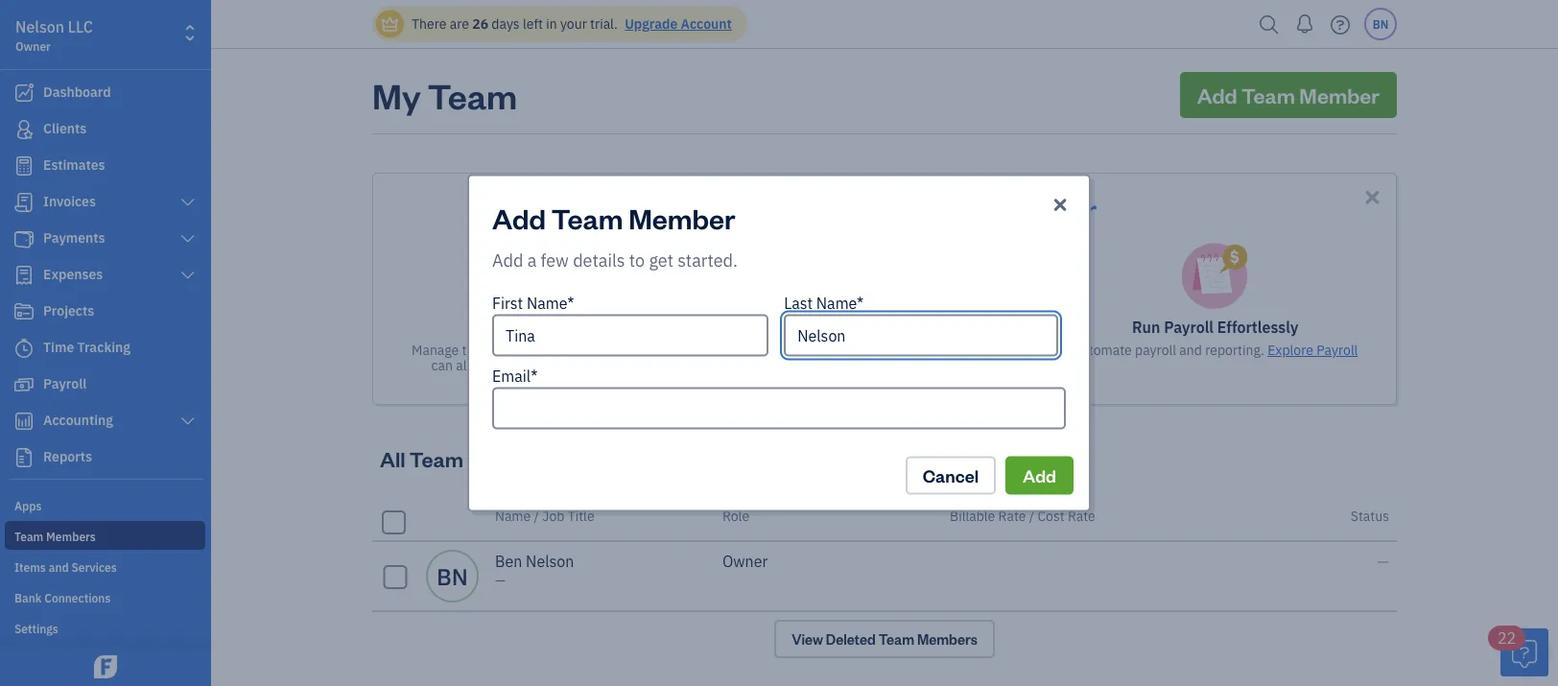 Task type: locate. For each thing, give the bounding box(es) containing it.
1 horizontal spatial member
[[629, 200, 736, 236]]

started.
[[678, 249, 738, 272]]

member up get
[[629, 200, 736, 236]]

status
[[1351, 507, 1390, 525]]

2 rate from the left
[[1068, 507, 1096, 525]]

nelson llc owner
[[15, 17, 93, 54]]

1 vertical spatial member
[[629, 200, 736, 236]]

rate left the cost
[[999, 507, 1026, 525]]

0 horizontal spatial add team member
[[492, 200, 736, 236]]

1 horizontal spatial /
[[1029, 507, 1035, 525]]

0 horizontal spatial to
[[559, 357, 571, 374]]

manage
[[412, 341, 459, 359]]

nelson inside nelson llc owner
[[15, 17, 64, 37]]

team
[[462, 341, 493, 359]]

can
[[1009, 341, 1031, 359], [431, 357, 453, 374]]

email*
[[492, 366, 538, 386]]

0 vertical spatial chevron large down image
[[179, 195, 197, 210]]

left
[[523, 15, 543, 33]]

0 horizontal spatial view
[[554, 372, 583, 390]]

2 vertical spatial chevron large down image
[[179, 414, 197, 429]]

can inside tracking time is easy, everyone that's invited can track time.
[[1009, 341, 1031, 359]]

1 vertical spatial chevron large down image
[[179, 231, 197, 247]]

add
[[1197, 81, 1238, 108], [492, 200, 546, 236], [492, 249, 523, 272], [481, 317, 510, 337], [1023, 464, 1057, 487]]

add team member inside add team member 'button'
[[1197, 81, 1380, 108]]

1 chevron large down image from the top
[[179, 195, 197, 210]]

efficiently.
[[488, 372, 551, 390]]

0 vertical spatial member
[[1300, 81, 1380, 108]]

1 horizontal spatial add team member
[[1197, 81, 1380, 108]]

team right deleted
[[879, 630, 915, 648]]

timer image
[[12, 339, 36, 358]]

tracking left time
[[739, 341, 790, 359]]

owner up the dashboard icon
[[15, 38, 51, 54]]

1 horizontal spatial a
[[528, 249, 537, 272]]

view for view roles
[[554, 372, 583, 390]]

free.
[[643, 341, 671, 359]]

/ left the job
[[534, 507, 539, 525]]

member inside dialog
[[629, 200, 736, 236]]

roles
[[526, 357, 556, 374]]

Email* email field
[[492, 387, 1066, 429]]

to inside manage team member information for free. you can also assign roles to collaborate more efficiently.
[[559, 357, 571, 374]]

view
[[554, 372, 583, 390], [792, 630, 823, 648]]

member up information
[[568, 317, 627, 337]]

trial.
[[590, 15, 618, 33]]

a inside dialog
[[528, 249, 537, 272]]

name / job title
[[495, 507, 595, 525]]

add inside button
[[1023, 464, 1057, 487]]

1 horizontal spatial close image
[[1362, 186, 1384, 208]]

add a few details to get started.
[[492, 249, 738, 272]]

1 vertical spatial view
[[792, 630, 823, 648]]

0 vertical spatial nelson
[[15, 17, 64, 37]]

2 name* from the left
[[816, 293, 864, 313]]

all
[[380, 445, 405, 472]]

First Name* text field
[[492, 314, 769, 357]]

0 horizontal spatial /
[[534, 507, 539, 525]]

teams
[[673, 190, 758, 226]]

1 vertical spatial add team member
[[492, 200, 736, 236]]

manage team member information for free. you can also assign roles to collaborate more efficiently.
[[412, 341, 696, 390]]

time
[[793, 341, 820, 359]]

my
[[372, 72, 421, 118]]

go to help image
[[1325, 10, 1356, 39]]

cancel
[[923, 464, 979, 487]]

payroll up and
[[1164, 317, 1214, 337]]

0 vertical spatial owner
[[15, 38, 51, 54]]

cost
[[1038, 507, 1065, 525]]

tracking time is easy, everyone that's invited can track time.
[[739, 341, 1031, 374]]

members
[[468, 445, 558, 472], [917, 630, 978, 648]]

also
[[456, 357, 481, 374]]

tracking
[[895, 317, 956, 337], [739, 341, 790, 359]]

2 chevron large down image from the top
[[179, 231, 197, 247]]

name* up time
[[816, 293, 864, 313]]

add a team member image
[[520, 243, 588, 310]]

name
[[495, 507, 531, 525]]

in
[[546, 15, 557, 33]]

a for team
[[514, 317, 522, 337]]

0 horizontal spatial close image
[[1051, 193, 1070, 216]]

can right invited
[[1009, 341, 1031, 359]]

invited
[[966, 341, 1006, 359]]

can for add a team member
[[431, 357, 453, 374]]

1 vertical spatial tracking
[[739, 341, 790, 359]]

member inside 'button'
[[1300, 81, 1380, 108]]

1 horizontal spatial name*
[[816, 293, 864, 313]]

settings image
[[14, 620, 205, 635]]

1 horizontal spatial nelson
[[526, 551, 574, 571]]

name* for first name*
[[527, 293, 574, 313]]

0 horizontal spatial tracking
[[739, 341, 790, 359]]

1 horizontal spatial to
[[629, 249, 645, 272]]

to right roles
[[559, 357, 571, 374]]

roles
[[586, 372, 620, 390]]

add team member
[[1197, 81, 1380, 108], [492, 200, 736, 236]]

owner down 'role'
[[723, 551, 768, 571]]

0 horizontal spatial can
[[431, 357, 453, 374]]

close image
[[1362, 186, 1384, 208], [1051, 193, 1070, 216]]

2 / from the left
[[1029, 507, 1035, 525]]

name*
[[527, 293, 574, 313], [816, 293, 864, 313]]

0 horizontal spatial rate
[[999, 507, 1026, 525]]

payroll
[[1164, 317, 1214, 337], [1317, 341, 1358, 359]]

0 horizontal spatial owner
[[15, 38, 51, 54]]

team down search icon
[[1242, 81, 1296, 108]]

time
[[856, 317, 891, 337]]

rate
[[999, 507, 1026, 525], [1068, 507, 1096, 525]]

collaborate
[[574, 357, 642, 374]]

information
[[550, 341, 620, 359]]

to inside add team member dialog
[[629, 249, 645, 272]]

2 vertical spatial member
[[568, 317, 627, 337]]

upgrade account link
[[621, 15, 732, 33]]

/ left the cost
[[1029, 507, 1035, 525]]

0 vertical spatial view
[[554, 372, 583, 390]]

1 vertical spatial members
[[917, 630, 978, 648]]

to left get
[[629, 249, 645, 272]]

team right all
[[410, 445, 463, 472]]

payroll right the explore on the right of the page
[[1317, 341, 1358, 359]]

0 vertical spatial members
[[468, 445, 558, 472]]

team
[[428, 72, 517, 118], [1242, 81, 1296, 108], [551, 200, 623, 236], [526, 317, 565, 337], [814, 317, 852, 337], [410, 445, 463, 472], [879, 630, 915, 648]]

bn
[[437, 561, 468, 591]]

first name*
[[492, 293, 574, 313]]

automate
[[1073, 341, 1132, 359]]

1 vertical spatial to
[[559, 357, 571, 374]]

dashboard image
[[12, 83, 36, 103]]

0 horizontal spatial member
[[568, 317, 627, 337]]

chevron large down image
[[179, 195, 197, 210], [179, 231, 197, 247], [179, 414, 197, 429]]

3 chevron large down image from the top
[[179, 414, 197, 429]]

rate right the cost
[[1068, 507, 1096, 525]]

1 vertical spatial a
[[514, 317, 522, 337]]

0 vertical spatial a
[[528, 249, 537, 272]]

nelson right ben
[[526, 551, 574, 571]]

name* up add a team member
[[527, 293, 574, 313]]

job
[[542, 507, 565, 525]]

1 horizontal spatial tracking
[[895, 317, 956, 337]]

0 horizontal spatial name*
[[527, 293, 574, 313]]

member down go to help icon
[[1300, 81, 1380, 108]]

to
[[629, 249, 645, 272], [559, 357, 571, 374]]

/
[[534, 507, 539, 525], [1029, 507, 1035, 525]]

1 horizontal spatial view
[[792, 630, 823, 648]]

1 name* from the left
[[527, 293, 574, 313]]

owner
[[15, 38, 51, 54], [723, 551, 768, 571]]

2 horizontal spatial member
[[1300, 81, 1380, 108]]

team inside add team member dialog
[[551, 200, 623, 236]]

ben nelson —
[[495, 551, 574, 589]]

1 vertical spatial nelson
[[526, 551, 574, 571]]

0 horizontal spatial payroll
[[1164, 317, 1214, 337]]

tracking up that's
[[895, 317, 956, 337]]

a for few
[[528, 249, 537, 272]]

last
[[784, 293, 813, 313]]

0 horizontal spatial a
[[514, 317, 522, 337]]

0 horizontal spatial nelson
[[15, 17, 64, 37]]

view left deleted
[[792, 630, 823, 648]]

0 vertical spatial payroll
[[1164, 317, 1214, 337]]

team up details
[[551, 200, 623, 236]]

nelson left the llc
[[15, 17, 64, 37]]

can inside manage team member information for free. you can also assign roles to collaborate more efficiently.
[[431, 357, 453, 374]]

0 vertical spatial add team member
[[1197, 81, 1380, 108]]

bank connections image
[[14, 589, 205, 605]]

details
[[573, 249, 625, 272]]

tracking inside tracking time is easy, everyone that's invited can track time.
[[739, 341, 790, 359]]

1 horizontal spatial can
[[1009, 341, 1031, 359]]

view deleted team members
[[792, 630, 978, 648]]

name* for last name*
[[816, 293, 864, 313]]

add team member up add a few details to get started.
[[492, 200, 736, 236]]

1 horizontal spatial rate
[[1068, 507, 1096, 525]]

view left roles
[[554, 372, 583, 390]]

1 rate from the left
[[999, 507, 1026, 525]]

days
[[492, 15, 520, 33]]

a up 'member'
[[514, 317, 522, 337]]

report image
[[12, 448, 36, 467]]

1 vertical spatial owner
[[723, 551, 768, 571]]

a left few
[[528, 249, 537, 272]]

few
[[541, 249, 569, 272]]

account
[[681, 15, 732, 33]]

0 vertical spatial to
[[629, 249, 645, 272]]

a
[[528, 249, 537, 272], [514, 317, 522, 337]]

can left also
[[431, 357, 453, 374]]

1 horizontal spatial payroll
[[1317, 341, 1358, 359]]

add team member down search icon
[[1197, 81, 1380, 108]]



Task type: describe. For each thing, give the bounding box(es) containing it.
role
[[723, 507, 750, 525]]

chevron large down image for chart image
[[179, 414, 197, 429]]

chevron large down image for invoice icon
[[179, 195, 197, 210]]

1 horizontal spatial members
[[917, 630, 978, 648]]

run payroll effortlessly automate payroll and reporting. explore payroll
[[1073, 317, 1358, 359]]

1 horizontal spatial owner
[[723, 551, 768, 571]]

track
[[817, 357, 848, 374]]

add team member dialog
[[0, 151, 1559, 535]]

can for team time tracking
[[1009, 341, 1031, 359]]

client image
[[12, 120, 36, 139]]

freshbooks image
[[90, 655, 121, 678]]

0 horizontal spatial members
[[468, 445, 558, 472]]

1 vertical spatial payroll
[[1317, 341, 1358, 359]]

learn more
[[885, 357, 952, 374]]

you
[[674, 341, 696, 359]]

Last Name* text field
[[784, 314, 1059, 357]]

learn
[[885, 357, 919, 374]]

your
[[560, 15, 587, 33]]

team time tracking
[[814, 317, 956, 337]]

add inside 'button'
[[1197, 81, 1238, 108]]

chart image
[[12, 412, 36, 431]]

chevron large down image for payment icon
[[179, 231, 197, 247]]

ben
[[495, 551, 522, 571]]

title
[[568, 507, 595, 525]]

team inside view deleted team members link
[[879, 630, 915, 648]]

main element
[[0, 0, 259, 686]]

crown image
[[380, 14, 400, 34]]

search image
[[1254, 10, 1285, 39]]

team inside add team member 'button'
[[1242, 81, 1296, 108]]

get
[[649, 249, 674, 272]]

my team
[[372, 72, 517, 118]]

assign
[[484, 357, 522, 374]]

explore
[[1268, 341, 1314, 359]]

0 vertical spatial tracking
[[895, 317, 956, 337]]

easy,
[[836, 341, 867, 359]]

1 / from the left
[[534, 507, 539, 525]]

team down 26
[[428, 72, 517, 118]]

collaboration
[[839, 190, 1012, 226]]

cancel button
[[906, 456, 996, 495]]

view for view deleted team members
[[792, 630, 823, 648]]

reporting.
[[1206, 341, 1265, 359]]

for
[[623, 341, 640, 359]]

add team member button
[[1180, 72, 1397, 118]]

more
[[645, 357, 677, 374]]

everyone
[[870, 341, 925, 359]]

member
[[496, 341, 547, 359]]

are
[[450, 15, 469, 33]]

all team members
[[380, 445, 558, 472]]

add button
[[1006, 456, 1074, 495]]

26
[[472, 15, 489, 33]]

easier
[[1017, 190, 1097, 226]]

view roles
[[554, 372, 620, 390]]

view deleted team members link
[[775, 620, 995, 658]]

billable
[[950, 507, 995, 525]]

team down first name*
[[526, 317, 565, 337]]

llc
[[68, 17, 93, 37]]

add a team member
[[481, 317, 627, 337]]

team members image
[[14, 528, 205, 543]]

and
[[1180, 341, 1202, 359]]

teams make collaboration easier
[[673, 190, 1097, 226]]

money image
[[12, 375, 36, 394]]

upgrade
[[625, 15, 678, 33]]

there
[[412, 15, 447, 33]]

payroll
[[1135, 341, 1177, 359]]

run payroll effortlessly image
[[1182, 243, 1249, 310]]

invoice image
[[12, 193, 36, 212]]

—
[[495, 571, 506, 589]]

payment image
[[12, 229, 36, 249]]

chevron large down image
[[179, 268, 197, 283]]

is
[[823, 341, 833, 359]]

apps image
[[14, 497, 205, 512]]

last name*
[[784, 293, 864, 313]]

expense image
[[12, 266, 36, 285]]

project image
[[12, 302, 36, 321]]

billable rate / cost rate
[[950, 507, 1096, 525]]

team up is
[[814, 317, 852, 337]]

estimate image
[[12, 156, 36, 176]]

close image inside add team member dialog
[[1051, 193, 1070, 216]]

more
[[922, 357, 952, 374]]

items and services image
[[14, 559, 205, 574]]

add team member inside add team member dialog
[[492, 200, 736, 236]]

team time tracking image
[[851, 243, 918, 310]]

effortlessly
[[1218, 317, 1299, 337]]

run
[[1132, 317, 1161, 337]]

first
[[492, 293, 523, 313]]

deleted
[[826, 630, 876, 648]]

make
[[764, 190, 833, 226]]

time.
[[851, 357, 882, 374]]

nelson inside ben nelson —
[[526, 551, 574, 571]]

there are 26 days left in your trial. upgrade account
[[412, 15, 732, 33]]

owner inside nelson llc owner
[[15, 38, 51, 54]]

that's
[[928, 341, 962, 359]]



Task type: vqa. For each thing, say whether or not it's contained in the screenshot.
the right Member
yes



